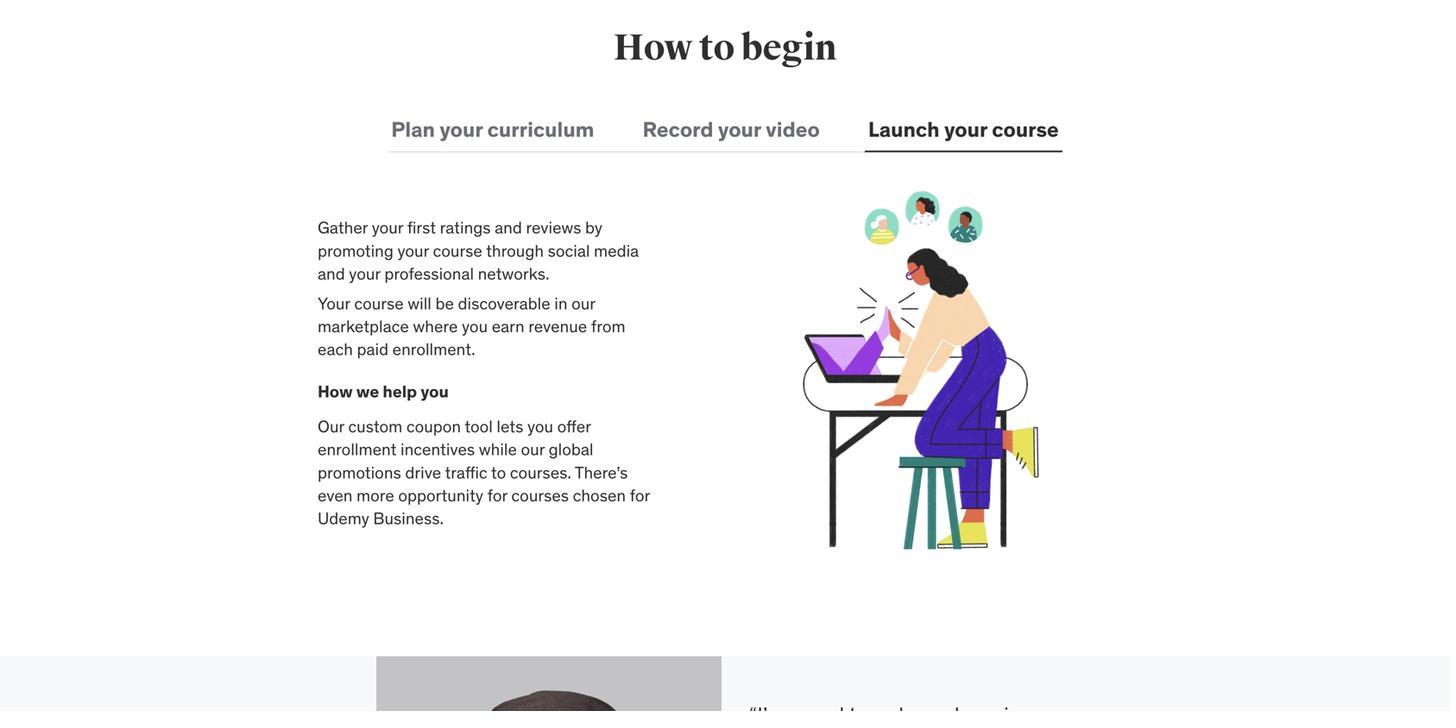 Task type: describe. For each thing, give the bounding box(es) containing it.
how for how to begin
[[613, 25, 693, 70]]

chosen
[[573, 485, 626, 506]]

where
[[413, 316, 458, 337]]

enrollment
[[318, 439, 397, 460]]

even
[[318, 485, 353, 506]]

how to begin
[[613, 25, 837, 70]]

your down first
[[398, 240, 429, 261]]

plan your curriculum
[[391, 117, 594, 142]]

course inside gather your first ratings and reviews by promoting your course through social media and your professional networks.
[[433, 240, 482, 261]]

1 vertical spatial you
[[421, 381, 449, 402]]

your for video
[[718, 117, 761, 142]]

record your video
[[643, 117, 820, 142]]

global
[[549, 439, 593, 460]]

we
[[356, 381, 379, 402]]

gather your first ratings and reviews by promoting your course through social media and your professional networks.
[[318, 217, 639, 284]]

enrollment.
[[392, 339, 475, 360]]

business.
[[373, 508, 444, 529]]

your
[[318, 293, 350, 314]]

course inside your course will be discoverable in our marketplace where you earn revenue from each paid enrollment.
[[354, 293, 404, 314]]

courses
[[511, 485, 569, 506]]

opportunity
[[398, 485, 483, 506]]

1 vertical spatial and
[[318, 263, 345, 284]]

drive
[[405, 462, 441, 483]]

reviews
[[526, 217, 581, 238]]

video
[[766, 117, 820, 142]]

help
[[383, 381, 417, 402]]

ratings
[[440, 217, 491, 238]]

begin
[[741, 25, 837, 70]]

in
[[554, 293, 568, 314]]

will
[[408, 293, 432, 314]]

our inside our custom coupon tool lets you offer enrollment incentives while our global promotions drive traffic to courses. there's even more opportunity for courses chosen for udemy business.
[[521, 439, 545, 460]]

first
[[407, 217, 436, 238]]

revenue
[[529, 316, 587, 337]]

promoting
[[318, 240, 394, 261]]

tab list containing plan your curriculum
[[388, 109, 1062, 152]]

promotions
[[318, 462, 401, 483]]



Task type: locate. For each thing, give the bounding box(es) containing it.
0 vertical spatial to
[[699, 25, 735, 70]]

0 vertical spatial and
[[495, 217, 522, 238]]

you
[[462, 316, 488, 337], [421, 381, 449, 402], [527, 416, 553, 437]]

1 vertical spatial course
[[433, 240, 482, 261]]

your inside plan your curriculum button
[[440, 117, 483, 142]]

for
[[487, 485, 507, 506], [630, 485, 650, 506]]

1 horizontal spatial our
[[572, 293, 595, 314]]

1 vertical spatial how
[[318, 381, 353, 402]]

your
[[440, 117, 483, 142], [718, 117, 761, 142], [944, 117, 987, 142], [372, 217, 403, 238], [398, 240, 429, 261], [349, 263, 380, 284]]

1 horizontal spatial you
[[462, 316, 488, 337]]

launch
[[868, 117, 940, 142]]

our inside your course will be discoverable in our marketplace where you earn revenue from each paid enrollment.
[[572, 293, 595, 314]]

you inside our custom coupon tool lets you offer enrollment incentives while our global promotions drive traffic to courses. there's even more opportunity for courses chosen for udemy business.
[[527, 416, 553, 437]]

your course will be discoverable in our marketplace where you earn revenue from each paid enrollment.
[[318, 293, 626, 360]]

to inside our custom coupon tool lets you offer enrollment incentives while our global promotions drive traffic to courses. there's even more opportunity for courses chosen for udemy business.
[[491, 462, 506, 483]]

traffic
[[445, 462, 487, 483]]

for down traffic
[[487, 485, 507, 506]]

to down while at bottom
[[491, 462, 506, 483]]

how
[[613, 25, 693, 70], [318, 381, 353, 402]]

to left begin
[[699, 25, 735, 70]]

0 horizontal spatial our
[[521, 439, 545, 460]]

course
[[992, 117, 1059, 142], [433, 240, 482, 261], [354, 293, 404, 314]]

1 vertical spatial to
[[491, 462, 506, 483]]

1 horizontal spatial and
[[495, 217, 522, 238]]

be
[[436, 293, 454, 314]]

and
[[495, 217, 522, 238], [318, 263, 345, 284]]

your left video
[[718, 117, 761, 142]]

each
[[318, 339, 353, 360]]

launch your course button
[[865, 109, 1062, 151]]

2 vertical spatial you
[[527, 416, 553, 437]]

media
[[594, 240, 639, 261]]

record
[[643, 117, 714, 142]]

1 horizontal spatial to
[[699, 25, 735, 70]]

you inside your course will be discoverable in our marketplace where you earn revenue from each paid enrollment.
[[462, 316, 488, 337]]

your down promoting
[[349, 263, 380, 284]]

0 horizontal spatial and
[[318, 263, 345, 284]]

how up record
[[613, 25, 693, 70]]

marketplace
[[318, 316, 409, 337]]

offer
[[557, 416, 591, 437]]

you left earn at left top
[[462, 316, 488, 337]]

custom
[[348, 416, 403, 437]]

how we help you
[[318, 381, 449, 402]]

course inside button
[[992, 117, 1059, 142]]

0 horizontal spatial how
[[318, 381, 353, 402]]

your inside launch your course button
[[944, 117, 987, 142]]

0 vertical spatial our
[[572, 293, 595, 314]]

gather
[[318, 217, 368, 238]]

while
[[479, 439, 517, 460]]

your for curriculum
[[440, 117, 483, 142]]

tab list
[[388, 109, 1062, 152]]

curriculum
[[487, 117, 594, 142]]

discoverable
[[458, 293, 551, 314]]

your for course
[[944, 117, 987, 142]]

your for first
[[372, 217, 403, 238]]

paid
[[357, 339, 389, 360]]

0 horizontal spatial course
[[354, 293, 404, 314]]

2 horizontal spatial you
[[527, 416, 553, 437]]

and up through
[[495, 217, 522, 238]]

how left we
[[318, 381, 353, 402]]

1 vertical spatial our
[[521, 439, 545, 460]]

1 horizontal spatial how
[[613, 25, 693, 70]]

2 for from the left
[[630, 485, 650, 506]]

1 for from the left
[[487, 485, 507, 506]]

how for how we help you
[[318, 381, 353, 402]]

and up your
[[318, 263, 345, 284]]

networks.
[[478, 263, 550, 284]]

launch your course
[[868, 117, 1059, 142]]

our up "courses."
[[521, 439, 545, 460]]

your inside record your video button
[[718, 117, 761, 142]]

our right the in
[[572, 293, 595, 314]]

1 horizontal spatial course
[[433, 240, 482, 261]]

from
[[591, 316, 626, 337]]

0 horizontal spatial for
[[487, 485, 507, 506]]

our
[[572, 293, 595, 314], [521, 439, 545, 460]]

you right lets
[[527, 416, 553, 437]]

tool
[[465, 416, 493, 437]]

incentives
[[401, 439, 475, 460]]

0 horizontal spatial you
[[421, 381, 449, 402]]

you right the "help" at the bottom of the page
[[421, 381, 449, 402]]

plan
[[391, 117, 435, 142]]

plan your curriculum button
[[388, 109, 598, 151]]

lets
[[497, 416, 523, 437]]

by
[[585, 217, 603, 238]]

earn
[[492, 316, 525, 337]]

your right launch
[[944, 117, 987, 142]]

0 vertical spatial how
[[613, 25, 693, 70]]

2 horizontal spatial course
[[992, 117, 1059, 142]]

our
[[318, 416, 344, 437]]

there's
[[575, 462, 628, 483]]

your right plan
[[440, 117, 483, 142]]

professional
[[384, 263, 474, 284]]

for right chosen
[[630, 485, 650, 506]]

0 horizontal spatial to
[[491, 462, 506, 483]]

social
[[548, 240, 590, 261]]

1 horizontal spatial for
[[630, 485, 650, 506]]

0 vertical spatial course
[[992, 117, 1059, 142]]

your left first
[[372, 217, 403, 238]]

0 vertical spatial you
[[462, 316, 488, 337]]

record your video button
[[639, 109, 823, 151]]

more
[[357, 485, 394, 506]]

2 vertical spatial course
[[354, 293, 404, 314]]

through
[[486, 240, 544, 261]]

courses.
[[510, 462, 571, 483]]

to
[[699, 25, 735, 70], [491, 462, 506, 483]]

coupon
[[406, 416, 461, 437]]

udemy
[[318, 508, 369, 529]]

our custom coupon tool lets you offer enrollment incentives while our global promotions drive traffic to courses. there's even more opportunity for courses chosen for udemy business.
[[318, 416, 650, 529]]



Task type: vqa. For each thing, say whether or not it's contained in the screenshot.
udemy
yes



